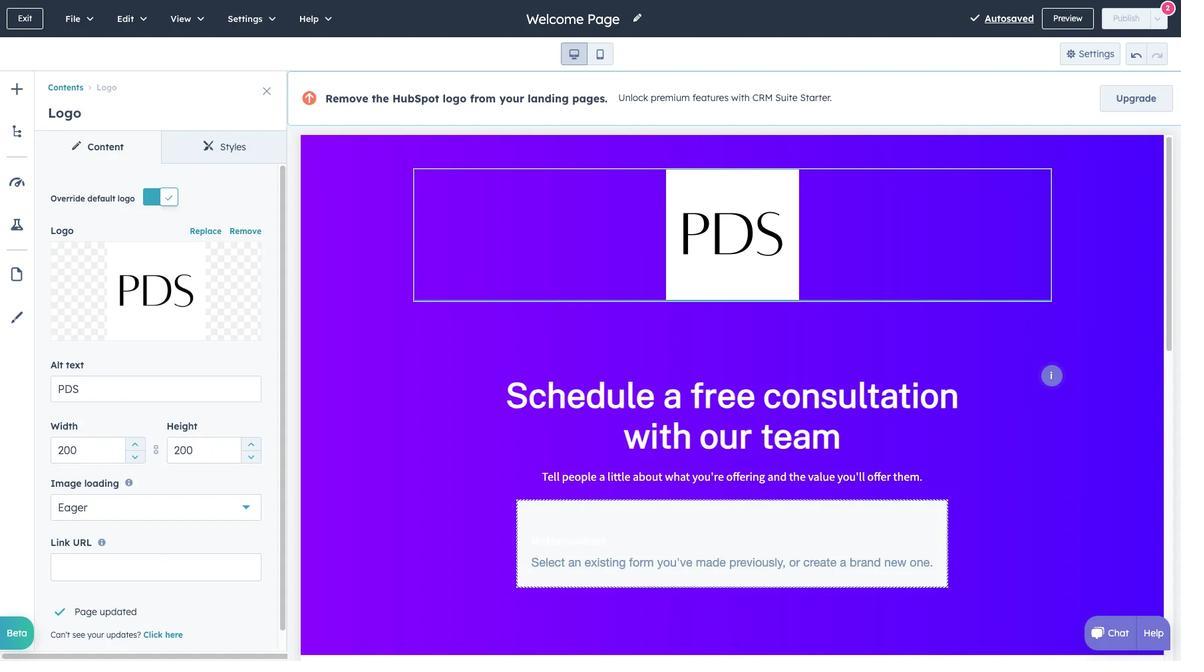Task type: describe. For each thing, give the bounding box(es) containing it.
exit link
[[7, 8, 43, 29]]

upgrade
[[1117, 93, 1157, 105]]

text
[[66, 360, 84, 372]]

pds image
[[107, 243, 205, 341]]

eager tab panel
[[35, 164, 288, 651]]

alt text
[[51, 360, 84, 372]]

the
[[372, 92, 389, 105]]

from
[[470, 92, 496, 105]]

eager
[[58, 501, 88, 514]]

suite
[[776, 92, 798, 104]]

remove for remove
[[230, 226, 262, 236]]

page
[[75, 606, 97, 618]]

alt
[[51, 360, 63, 372]]

edit button
[[103, 0, 157, 37]]

beta button
[[0, 617, 34, 650]]

premium
[[651, 92, 690, 104]]

publish group
[[1102, 8, 1168, 29]]

preview
[[1054, 13, 1083, 23]]

width
[[51, 421, 78, 433]]

here
[[165, 630, 183, 640]]

updated
[[100, 606, 137, 618]]

Width text field
[[51, 438, 145, 464]]

remove the hubspot logo from your landing pages.
[[326, 92, 608, 105]]

0 vertical spatial replace button
[[190, 223, 222, 239]]

0 vertical spatial logo
[[97, 83, 117, 93]]

updates?
[[106, 630, 141, 640]]

starter.
[[801, 92, 832, 104]]

1 vertical spatial logo
[[48, 105, 81, 121]]

logo button
[[83, 83, 117, 93]]

1 horizontal spatial help
[[1144, 628, 1164, 640]]

1 horizontal spatial logo
[[443, 92, 467, 105]]

height
[[167, 421, 198, 433]]

your inside eager tab panel
[[87, 630, 104, 640]]

url
[[73, 537, 92, 549]]

link url
[[51, 537, 92, 549]]

help button
[[285, 0, 342, 37]]

image loading
[[51, 478, 119, 490]]

1 vertical spatial settings button
[[1060, 43, 1121, 65]]

publish button
[[1102, 8, 1152, 29]]

styles link
[[161, 131, 288, 163]]

1 vertical spatial settings
[[1079, 48, 1115, 60]]

content
[[88, 141, 124, 153]]

with
[[732, 92, 750, 104]]

edit
[[117, 13, 134, 24]]

beta
[[7, 628, 27, 640]]

autosaved button
[[985, 11, 1034, 27]]

crm
[[753, 92, 773, 104]]

image
[[51, 478, 82, 490]]

2
[[1166, 3, 1170, 12]]

features
[[693, 92, 729, 104]]

chat
[[1109, 628, 1130, 640]]



Task type: locate. For each thing, give the bounding box(es) containing it.
file
[[65, 13, 81, 24]]

logo inside eager tab panel
[[118, 194, 135, 204]]

1 vertical spatial logo
[[118, 194, 135, 204]]

view button
[[157, 0, 214, 37]]

logo right default
[[118, 194, 135, 204]]

styles
[[220, 141, 246, 153]]

1 horizontal spatial replace
[[190, 226, 222, 236]]

0 horizontal spatial your
[[87, 630, 104, 640]]

1 horizontal spatial remove
[[326, 92, 368, 105]]

loading
[[84, 478, 119, 490]]

page updated
[[75, 606, 137, 618]]

can't
[[51, 630, 70, 640]]

group
[[561, 43, 614, 65], [1126, 43, 1168, 65], [125, 438, 145, 464], [241, 438, 261, 464]]

link
[[51, 537, 70, 549]]

settings down preview button at right
[[1079, 48, 1115, 60]]

can't see your updates? click here
[[51, 630, 183, 640]]

replace
[[190, 226, 222, 236], [139, 286, 174, 298]]

navigation
[[35, 71, 288, 95]]

remove inside eager tab panel
[[230, 226, 262, 236]]

replace button
[[190, 223, 222, 239], [51, 242, 262, 342]]

1 vertical spatial remove
[[230, 226, 262, 236]]

settings button
[[214, 0, 285, 37], [1060, 43, 1121, 65]]

1 horizontal spatial settings
[[1079, 48, 1115, 60]]

click here button
[[143, 630, 183, 642]]

0 vertical spatial your
[[500, 92, 525, 105]]

autosaved
[[985, 13, 1034, 25]]

settings
[[228, 13, 263, 24], [1079, 48, 1115, 60]]

content link
[[35, 131, 161, 163]]

0 vertical spatial settings button
[[214, 0, 285, 37]]

settings right view button
[[228, 13, 263, 24]]

logo
[[97, 83, 117, 93], [48, 105, 81, 121], [51, 225, 74, 237]]

logo
[[443, 92, 467, 105], [118, 194, 135, 204]]

None field
[[525, 10, 624, 28]]

preview button
[[1042, 8, 1094, 29]]

logo down the override
[[51, 225, 74, 237]]

0 vertical spatial remove
[[326, 92, 368, 105]]

0 horizontal spatial settings
[[228, 13, 263, 24]]

help inside button
[[299, 13, 319, 24]]

0 horizontal spatial logo
[[118, 194, 135, 204]]

Alt text text field
[[51, 376, 262, 403]]

remove for remove the hubspot logo from your landing pages.
[[326, 92, 368, 105]]

logo inside eager tab panel
[[51, 225, 74, 237]]

override default logo
[[51, 194, 135, 204]]

your right see
[[87, 630, 104, 640]]

page updated status
[[48, 590, 256, 624]]

0 vertical spatial logo
[[443, 92, 467, 105]]

0 horizontal spatial replace
[[139, 286, 174, 298]]

view
[[171, 13, 191, 24]]

0 horizontal spatial settings button
[[214, 0, 285, 37]]

your
[[500, 92, 525, 105], [87, 630, 104, 640]]

contents
[[48, 83, 83, 93]]

0 vertical spatial help
[[299, 13, 319, 24]]

publish
[[1114, 13, 1140, 23]]

eager button
[[51, 494, 262, 521]]

remove
[[326, 92, 368, 105], [230, 226, 262, 236]]

help
[[299, 13, 319, 24], [1144, 628, 1164, 640]]

remove button
[[230, 223, 262, 239]]

navigation containing contents
[[35, 71, 288, 95]]

close image
[[263, 87, 271, 95]]

hubspot
[[393, 92, 440, 105]]

0 horizontal spatial help
[[299, 13, 319, 24]]

1 horizontal spatial settings button
[[1060, 43, 1121, 65]]

None text field
[[51, 554, 262, 582]]

1 horizontal spatial your
[[500, 92, 525, 105]]

your right from
[[500, 92, 525, 105]]

override
[[51, 194, 85, 204]]

1 vertical spatial your
[[87, 630, 104, 640]]

0 vertical spatial settings
[[228, 13, 263, 24]]

Height text field
[[167, 438, 262, 464]]

logo right contents
[[97, 83, 117, 93]]

logo down contents button
[[48, 105, 81, 121]]

tab list containing content
[[35, 131, 288, 164]]

unlock
[[619, 92, 649, 104]]

unlock premium features with crm suite starter.
[[619, 92, 832, 104]]

see
[[72, 630, 85, 640]]

1 vertical spatial help
[[1144, 628, 1164, 640]]

contents button
[[48, 83, 83, 93]]

1 vertical spatial replace
[[139, 286, 174, 298]]

logo left from
[[443, 92, 467, 105]]

exit
[[18, 13, 32, 23]]

0 vertical spatial replace
[[190, 226, 222, 236]]

click
[[143, 630, 163, 640]]

2 vertical spatial logo
[[51, 225, 74, 237]]

landing
[[528, 92, 569, 105]]

default
[[87, 194, 115, 204]]

tab list
[[35, 131, 288, 164]]

upgrade link
[[1100, 85, 1174, 112]]

1 vertical spatial replace button
[[51, 242, 262, 342]]

pages.
[[573, 92, 608, 105]]

0 horizontal spatial remove
[[230, 226, 262, 236]]

file button
[[51, 0, 103, 37]]



Task type: vqa. For each thing, say whether or not it's contained in the screenshot.
marketplaces image
no



